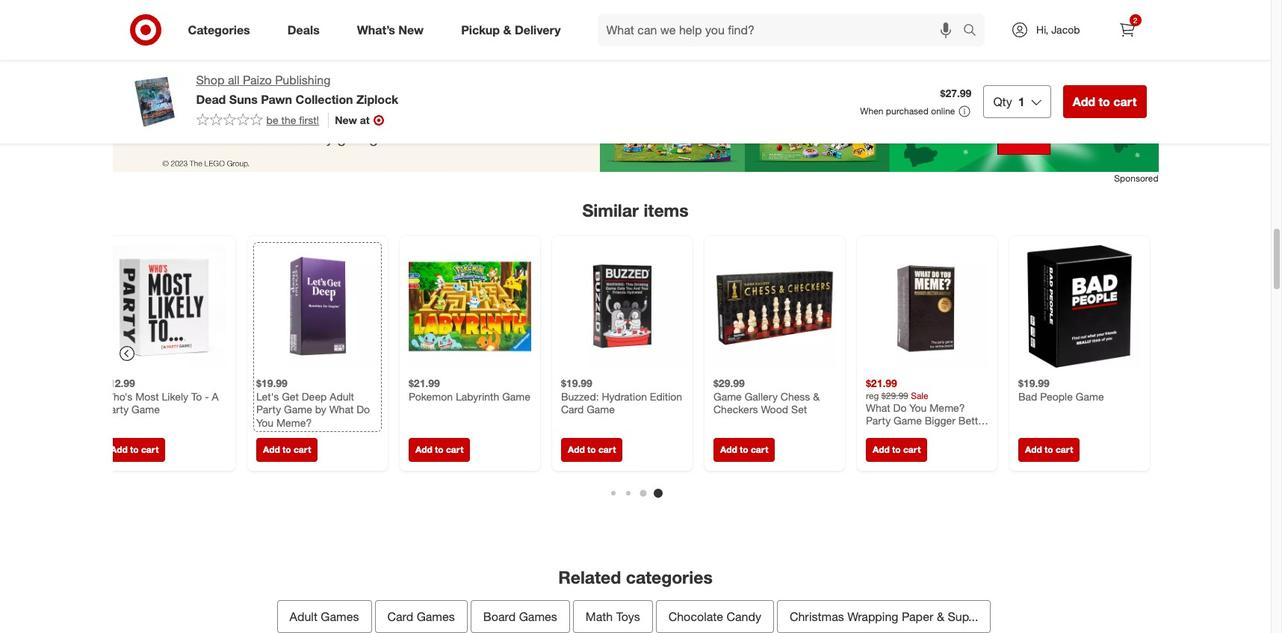 Task type: locate. For each thing, give the bounding box(es) containing it.
1 vertical spatial card
[[388, 609, 413, 624]]

add to cart button for $29.99 game gallery chess & checkers wood set
[[713, 438, 775, 462]]

related categories
[[559, 567, 713, 587]]

1 horizontal spatial $29.99
[[882, 390, 908, 401]]

edition
[[650, 390, 682, 402], [866, 427, 898, 440]]

1 horizontal spatial meme?
[[930, 401, 965, 414]]

meme? up the bigger
[[930, 401, 965, 414]]

2 games from the left
[[417, 609, 455, 624]]

cart down $19.99 buzzed: hydration edition card game
[[598, 444, 616, 455]]

1 horizontal spatial card
[[561, 403, 584, 416]]

add to cart button for $12.99 who's most likely to - a party game
[[104, 438, 165, 462]]

to for $29.99 game gallery chess & checkers wood set
[[740, 444, 748, 455]]

add to cart for $19.99 let's get deep adult party game by what do you meme?
[[263, 444, 311, 455]]

qty 1
[[994, 94, 1025, 109]]

games inside 'link'
[[519, 609, 557, 624]]

shop
[[196, 73, 225, 87]]

$29.99 right reg
[[882, 390, 908, 401]]

games
[[321, 609, 359, 624], [417, 609, 455, 624], [519, 609, 557, 624]]

be the first!
[[266, 113, 319, 126]]

add down pokemon at the left of the page
[[415, 444, 432, 455]]

party down who's
[[104, 403, 128, 416]]

meme? down the get
[[276, 416, 311, 429]]

add down buzzed: in the left of the page
[[568, 444, 585, 455]]

1 vertical spatial you
[[256, 416, 273, 429]]

$21.99
[[408, 377, 440, 389], [866, 377, 897, 389]]

$29.99
[[713, 377, 745, 389], [882, 390, 908, 401]]

0 vertical spatial $29.99
[[713, 377, 745, 389]]

$19.99 up buzzed: in the left of the page
[[561, 377, 592, 389]]

add to cart button
[[1063, 85, 1147, 118], [104, 438, 165, 462], [256, 438, 318, 462], [408, 438, 470, 462], [561, 438, 623, 462], [713, 438, 775, 462], [866, 438, 927, 462], [1018, 438, 1080, 462]]

edition inside $21.99 reg $29.99 sale what do you meme? party game bigger better edition
[[866, 427, 898, 440]]

add for $19.99 let's get deep adult party game by what do you meme?
[[263, 444, 280, 455]]

you inside $21.99 reg $29.99 sale what do you meme? party game bigger better edition
[[910, 401, 927, 414]]

new
[[399, 22, 424, 37], [335, 113, 357, 126]]

card inside $19.99 buzzed: hydration edition card game
[[561, 403, 584, 416]]

cart down $19.99 let's get deep adult party game by what do you meme?
[[293, 444, 311, 455]]

& right pickup
[[503, 22, 512, 37]]

add down checkers
[[720, 444, 737, 455]]

$19.99
[[256, 377, 287, 389], [561, 377, 592, 389], [1018, 377, 1050, 389]]

first!
[[299, 113, 319, 126]]

game up checkers
[[713, 390, 742, 402]]

0 vertical spatial edition
[[650, 390, 682, 402]]

games for card games
[[417, 609, 455, 624]]

edition right hydration
[[650, 390, 682, 402]]

0 vertical spatial card
[[561, 403, 584, 416]]

1
[[1019, 94, 1025, 109]]

likely
[[161, 390, 188, 402]]

party down let's
[[256, 403, 281, 416]]

& right chess in the right of the page
[[813, 390, 820, 402]]

0 vertical spatial new
[[399, 22, 424, 37]]

1 horizontal spatial you
[[910, 401, 927, 414]]

gallery
[[745, 390, 778, 402]]

cart for $19.99 let's get deep adult party game by what do you meme?
[[293, 444, 311, 455]]

0 vertical spatial &
[[503, 22, 512, 37]]

game down the get
[[284, 403, 312, 416]]

cart for $19.99 buzzed: hydration edition card game
[[598, 444, 616, 455]]

game right labyrinth
[[502, 390, 530, 402]]

what do you meme? party game bigger better edition image
[[866, 245, 989, 368]]

game down sale
[[894, 414, 922, 427]]

bad
[[1018, 390, 1037, 402]]

math toys link
[[573, 600, 653, 633]]

add for $21.99 reg $29.99 sale what do you meme? party game bigger better edition
[[873, 444, 890, 455]]

sponsored
[[1115, 173, 1159, 184]]

online
[[932, 105, 956, 117]]

3 $19.99 from the left
[[1018, 377, 1050, 389]]

party
[[104, 403, 128, 416], [256, 403, 281, 416], [866, 414, 891, 427]]

1 games from the left
[[321, 609, 359, 624]]

1 $19.99 from the left
[[256, 377, 287, 389]]

card
[[561, 403, 584, 416], [388, 609, 413, 624]]

0 horizontal spatial $29.99
[[713, 377, 745, 389]]

hi,
[[1037, 23, 1049, 36]]

add to cart
[[1073, 94, 1137, 109], [110, 444, 158, 455], [263, 444, 311, 455], [415, 444, 463, 455], [568, 444, 616, 455], [720, 444, 768, 455], [873, 444, 921, 455], [1025, 444, 1073, 455]]

buzzed: hydration edition card game image
[[561, 245, 684, 368]]

card games
[[388, 609, 455, 624]]

similar
[[583, 200, 639, 221]]

add right 1
[[1073, 94, 1096, 109]]

$19.99 up bad
[[1018, 377, 1050, 389]]

0 horizontal spatial party
[[104, 403, 128, 416]]

add down reg
[[873, 444, 890, 455]]

search button
[[957, 13, 993, 49]]

1 horizontal spatial what
[[866, 401, 890, 414]]

1 $21.99 from the left
[[408, 377, 440, 389]]

2 $19.99 from the left
[[561, 377, 592, 389]]

what
[[866, 401, 890, 414], [329, 403, 353, 416]]

$21.99 inside the $21.99 pokemon labyrinth game
[[408, 377, 440, 389]]

add to cart for $21.99 pokemon labyrinth game
[[415, 444, 463, 455]]

0 horizontal spatial you
[[256, 416, 273, 429]]

a
[[211, 390, 218, 402]]

you inside $19.99 let's get deep adult party game by what do you meme?
[[256, 416, 273, 429]]

$19.99 inside $19.99 let's get deep adult party game by what do you meme?
[[256, 377, 287, 389]]

2 horizontal spatial party
[[866, 414, 891, 427]]

you
[[910, 401, 927, 414], [256, 416, 273, 429]]

& left sup...
[[937, 609, 945, 624]]

chocolate
[[669, 609, 724, 624]]

$21.99 up reg
[[866, 377, 897, 389]]

deals
[[288, 22, 320, 37]]

what right by
[[329, 403, 353, 416]]

board
[[483, 609, 516, 624]]

party down reg
[[866, 414, 891, 427]]

add down let's
[[263, 444, 280, 455]]

image of dead suns pawn collection ziplock image
[[124, 72, 184, 132]]

to for $21.99 pokemon labyrinth game
[[435, 444, 443, 455]]

1 vertical spatial &
[[813, 390, 820, 402]]

adult
[[329, 390, 354, 402], [290, 609, 318, 624]]

0 vertical spatial meme?
[[930, 401, 965, 414]]

2 $21.99 from the left
[[866, 377, 897, 389]]

$19.99 up let's
[[256, 377, 287, 389]]

1 horizontal spatial new
[[399, 22, 424, 37]]

$19.99 for buzzed:
[[561, 377, 592, 389]]

$21.99 up pokemon at the left of the page
[[408, 377, 440, 389]]

1 vertical spatial $29.99
[[882, 390, 908, 401]]

add to cart button for $19.99 bad people game
[[1018, 438, 1080, 462]]

1 vertical spatial edition
[[866, 427, 898, 440]]

0 vertical spatial adult
[[329, 390, 354, 402]]

add down who's
[[110, 444, 127, 455]]

$19.99 inside $19.99 bad people game
[[1018, 377, 1050, 389]]

who's most likely to - a party game image
[[104, 245, 226, 368]]

cart for $29.99 game gallery chess & checkers wood set
[[751, 444, 768, 455]]

2 horizontal spatial &
[[937, 609, 945, 624]]

hydration
[[602, 390, 647, 402]]

new right what's
[[399, 22, 424, 37]]

add for $19.99 bad people game
[[1025, 444, 1042, 455]]

at
[[360, 113, 370, 126]]

what's
[[357, 22, 395, 37]]

when
[[861, 105, 884, 117]]

publishing
[[275, 73, 331, 87]]

0 horizontal spatial do
[[356, 403, 370, 416]]

cart down most
[[141, 444, 158, 455]]

1 horizontal spatial &
[[813, 390, 820, 402]]

2 horizontal spatial $19.99
[[1018, 377, 1050, 389]]

search
[[957, 24, 993, 39]]

meme? inside $19.99 let's get deep adult party game by what do you meme?
[[276, 416, 311, 429]]

to
[[1099, 94, 1111, 109], [130, 444, 138, 455], [282, 444, 291, 455], [435, 444, 443, 455], [587, 444, 596, 455], [740, 444, 748, 455], [892, 444, 901, 455], [1045, 444, 1053, 455]]

new inside what's new link
[[399, 22, 424, 37]]

region containing similar items
[[95, 85, 1159, 633]]

$21.99 inside $21.99 reg $29.99 sale what do you meme? party game bigger better edition
[[866, 377, 897, 389]]

paper
[[902, 609, 934, 624]]

game
[[502, 390, 530, 402], [713, 390, 742, 402], [1076, 390, 1104, 402], [131, 403, 159, 416], [284, 403, 312, 416], [587, 403, 615, 416], [894, 414, 922, 427]]

bad people game image
[[1018, 245, 1141, 368]]

game down most
[[131, 403, 159, 416]]

$19.99 buzzed: hydration edition card game
[[561, 377, 682, 416]]

0 horizontal spatial new
[[335, 113, 357, 126]]

pickup & delivery link
[[449, 13, 580, 46]]

1 vertical spatial meme?
[[276, 416, 311, 429]]

dead
[[196, 92, 226, 107]]

game gallery chess & checkers wood set image
[[713, 245, 836, 368]]

$19.99 inside $19.99 buzzed: hydration edition card game
[[561, 377, 592, 389]]

jacob
[[1052, 23, 1080, 36]]

christmas
[[790, 609, 844, 624]]

add to cart button for $21.99 reg $29.99 sale what do you meme? party game bigger better edition
[[866, 438, 927, 462]]

$29.99 up checkers
[[713, 377, 745, 389]]

1 horizontal spatial edition
[[866, 427, 898, 440]]

reg
[[866, 390, 879, 401]]

edition down reg
[[866, 427, 898, 440]]

do left sale
[[893, 401, 907, 414]]

better
[[959, 414, 987, 427]]

cart down wood
[[751, 444, 768, 455]]

new at
[[335, 113, 370, 126]]

0 horizontal spatial $19.99
[[256, 377, 287, 389]]

0 horizontal spatial card
[[388, 609, 413, 624]]

add down bad
[[1025, 444, 1042, 455]]

to for $19.99 buzzed: hydration edition card game
[[587, 444, 596, 455]]

add for $29.99 game gallery chess & checkers wood set
[[720, 444, 737, 455]]

1 horizontal spatial $21.99
[[866, 377, 897, 389]]

0 horizontal spatial what
[[329, 403, 353, 416]]

meme?
[[930, 401, 965, 414], [276, 416, 311, 429]]

0 horizontal spatial $21.99
[[408, 377, 440, 389]]

wrapping
[[848, 609, 899, 624]]

2 horizontal spatial games
[[519, 609, 557, 624]]

similar items
[[583, 200, 689, 221]]

advertisement region
[[112, 85, 1159, 172]]

1 horizontal spatial $19.99
[[561, 377, 592, 389]]

buzzed:
[[561, 390, 599, 402]]

to
[[191, 390, 202, 402]]

cart down labyrinth
[[446, 444, 463, 455]]

1 horizontal spatial adult
[[329, 390, 354, 402]]

set
[[791, 403, 807, 416]]

cart down $21.99 reg $29.99 sale what do you meme? party game bigger better edition
[[903, 444, 921, 455]]

who's
[[104, 390, 132, 402]]

1 horizontal spatial party
[[256, 403, 281, 416]]

3 games from the left
[[519, 609, 557, 624]]

1 horizontal spatial games
[[417, 609, 455, 624]]

you down let's
[[256, 416, 273, 429]]

game inside $19.99 bad people game
[[1076, 390, 1104, 402]]

items
[[644, 200, 689, 221]]

new left at
[[335, 113, 357, 126]]

add to cart button for $19.99 let's get deep adult party game by what do you meme?
[[256, 438, 318, 462]]

2
[[1134, 16, 1138, 25]]

party inside $19.99 let's get deep adult party game by what do you meme?
[[256, 403, 281, 416]]

region
[[95, 85, 1159, 633]]

add
[[1073, 94, 1096, 109], [110, 444, 127, 455], [263, 444, 280, 455], [415, 444, 432, 455], [568, 444, 585, 455], [720, 444, 737, 455], [873, 444, 890, 455], [1025, 444, 1042, 455]]

1 horizontal spatial do
[[893, 401, 907, 414]]

cart down people
[[1056, 444, 1073, 455]]

do right by
[[356, 403, 370, 416]]

edition inside $19.99 buzzed: hydration edition card game
[[650, 390, 682, 402]]

$19.99 for let's
[[256, 377, 287, 389]]

you up the bigger
[[910, 401, 927, 414]]

game inside $19.99 buzzed: hydration edition card game
[[587, 403, 615, 416]]

0 horizontal spatial meme?
[[276, 416, 311, 429]]

$21.99 for reg
[[866, 377, 897, 389]]

what left sale
[[866, 401, 890, 414]]

0 horizontal spatial adult
[[290, 609, 318, 624]]

$12.99
[[104, 377, 135, 389]]

$19.99 for bad
[[1018, 377, 1050, 389]]

& inside $29.99 game gallery chess & checkers wood set
[[813, 390, 820, 402]]

game right people
[[1076, 390, 1104, 402]]

0 vertical spatial you
[[910, 401, 927, 414]]

game down buzzed: in the left of the page
[[587, 403, 615, 416]]

$21.99 for pokemon
[[408, 377, 440, 389]]

0 horizontal spatial games
[[321, 609, 359, 624]]

cart
[[1114, 94, 1137, 109], [141, 444, 158, 455], [293, 444, 311, 455], [446, 444, 463, 455], [598, 444, 616, 455], [751, 444, 768, 455], [903, 444, 921, 455], [1056, 444, 1073, 455]]

$12.99 who's most likely to - a party game
[[104, 377, 218, 416]]

0 horizontal spatial edition
[[650, 390, 682, 402]]



Task type: vqa. For each thing, say whether or not it's contained in the screenshot.
La
no



Task type: describe. For each thing, give the bounding box(es) containing it.
wood
[[761, 403, 788, 416]]

board games
[[483, 609, 557, 624]]

categories
[[188, 22, 250, 37]]

all
[[228, 73, 240, 87]]

do inside $19.99 let's get deep adult party game by what do you meme?
[[356, 403, 370, 416]]

to for $12.99 who's most likely to - a party game
[[130, 444, 138, 455]]

chocolate candy
[[669, 609, 762, 624]]

collection
[[296, 92, 353, 107]]

add for $21.99 pokemon labyrinth game
[[415, 444, 432, 455]]

what inside $19.99 let's get deep adult party game by what do you meme?
[[329, 403, 353, 416]]

math toys
[[586, 609, 640, 624]]

add for $19.99 buzzed: hydration edition card game
[[568, 444, 585, 455]]

candy
[[727, 609, 762, 624]]

-
[[205, 390, 209, 402]]

add to cart for $12.99 who's most likely to - a party game
[[110, 444, 158, 455]]

christmas wrapping paper & sup...
[[790, 609, 979, 624]]

game inside the $21.99 pokemon labyrinth game
[[502, 390, 530, 402]]

pokemon
[[408, 390, 453, 402]]

games for adult games
[[321, 609, 359, 624]]

people
[[1040, 390, 1073, 402]]

shop all paizo publishing dead suns pawn collection ziplock
[[196, 73, 398, 107]]

deep
[[301, 390, 327, 402]]

do inside $21.99 reg $29.99 sale what do you meme? party game bigger better edition
[[893, 401, 907, 414]]

cart for $21.99 pokemon labyrinth game
[[446, 444, 463, 455]]

$29.99 game gallery chess & checkers wood set
[[713, 377, 820, 416]]

$27.99
[[941, 87, 972, 100]]

be the first! link
[[196, 113, 319, 128]]

add to cart for $29.99 game gallery chess & checkers wood set
[[720, 444, 768, 455]]

pokemon labyrinth game image
[[408, 245, 531, 368]]

$21.99 reg $29.99 sale what do you meme? party game bigger better edition
[[866, 377, 987, 440]]

add to cart for $21.99 reg $29.99 sale what do you meme? party game bigger better edition
[[873, 444, 921, 455]]

cart for $21.99 reg $29.99 sale what do you meme? party game bigger better edition
[[903, 444, 921, 455]]

$21.99 pokemon labyrinth game
[[408, 377, 530, 402]]

chess
[[781, 390, 810, 402]]

purchased
[[886, 105, 929, 117]]

game inside $19.99 let's get deep adult party game by what do you meme?
[[284, 403, 312, 416]]

sale
[[911, 390, 928, 401]]

be
[[266, 113, 279, 126]]

christmas wrapping paper & sup... link
[[777, 600, 991, 633]]

game inside $21.99 reg $29.99 sale what do you meme? party game bigger better edition
[[894, 414, 922, 427]]

game inside $29.99 game gallery chess & checkers wood set
[[713, 390, 742, 402]]

checkers
[[713, 403, 758, 416]]

add to cart button for $19.99 buzzed: hydration edition card game
[[561, 438, 623, 462]]

to for $19.99 bad people game
[[1045, 444, 1053, 455]]

toys
[[616, 609, 640, 624]]

what's new
[[357, 22, 424, 37]]

cart for $12.99 who's most likely to - a party game
[[141, 444, 158, 455]]

games for board games
[[519, 609, 557, 624]]

ziplock
[[356, 92, 398, 107]]

1 vertical spatial adult
[[290, 609, 318, 624]]

add to cart for $19.99 buzzed: hydration edition card game
[[568, 444, 616, 455]]

2 link
[[1111, 13, 1144, 46]]

meme? inside $21.99 reg $29.99 sale what do you meme? party game bigger better edition
[[930, 401, 965, 414]]

adult games
[[290, 609, 359, 624]]

pickup & delivery
[[461, 22, 561, 37]]

get
[[282, 390, 299, 402]]

game inside $12.99 who's most likely to - a party game
[[131, 403, 159, 416]]

card games link
[[375, 600, 468, 633]]

what inside $21.99 reg $29.99 sale what do you meme? party game bigger better edition
[[866, 401, 890, 414]]

delivery
[[515, 22, 561, 37]]

labyrinth
[[456, 390, 499, 402]]

to for $21.99 reg $29.99 sale what do you meme? party game bigger better edition
[[892, 444, 901, 455]]

chocolate candy link
[[656, 600, 774, 633]]

math
[[586, 609, 613, 624]]

2 vertical spatial &
[[937, 609, 945, 624]]

board games link
[[471, 600, 570, 633]]

$29.99 inside $21.99 reg $29.99 sale what do you meme? party game bigger better edition
[[882, 390, 908, 401]]

add to cart for $19.99 bad people game
[[1025, 444, 1073, 455]]

What can we help you find? suggestions appear below search field
[[598, 13, 967, 46]]

$19.99 let's get deep adult party game by what do you meme?
[[256, 377, 370, 429]]

deals link
[[275, 13, 338, 46]]

let's
[[256, 390, 279, 402]]

let's get deep adult party game by what do you meme? image
[[256, 245, 379, 368]]

to for $19.99 let's get deep adult party game by what do you meme?
[[282, 444, 291, 455]]

cart down 2 link in the right of the page
[[1114, 94, 1137, 109]]

1 vertical spatial new
[[335, 113, 357, 126]]

pawn
[[261, 92, 292, 107]]

adult inside $19.99 let's get deep adult party game by what do you meme?
[[329, 390, 354, 402]]

add to cart button for $21.99 pokemon labyrinth game
[[408, 438, 470, 462]]

by
[[315, 403, 326, 416]]

$19.99 bad people game
[[1018, 377, 1104, 402]]

what's new link
[[344, 13, 443, 46]]

adult games link
[[277, 600, 372, 633]]

$29.99 inside $29.99 game gallery chess & checkers wood set
[[713, 377, 745, 389]]

related
[[559, 567, 621, 587]]

0 horizontal spatial &
[[503, 22, 512, 37]]

most
[[135, 390, 159, 402]]

when purchased online
[[861, 105, 956, 117]]

paizo
[[243, 73, 272, 87]]

categories
[[626, 567, 713, 587]]

the
[[281, 113, 296, 126]]

party inside $12.99 who's most likely to - a party game
[[104, 403, 128, 416]]

party inside $21.99 reg $29.99 sale what do you meme? party game bigger better edition
[[866, 414, 891, 427]]

sup...
[[948, 609, 979, 624]]

cart for $19.99 bad people game
[[1056, 444, 1073, 455]]

hi, jacob
[[1037, 23, 1080, 36]]

suns
[[229, 92, 258, 107]]

add for $12.99 who's most likely to - a party game
[[110, 444, 127, 455]]

bigger
[[925, 414, 956, 427]]

categories link
[[175, 13, 269, 46]]

qty
[[994, 94, 1013, 109]]



